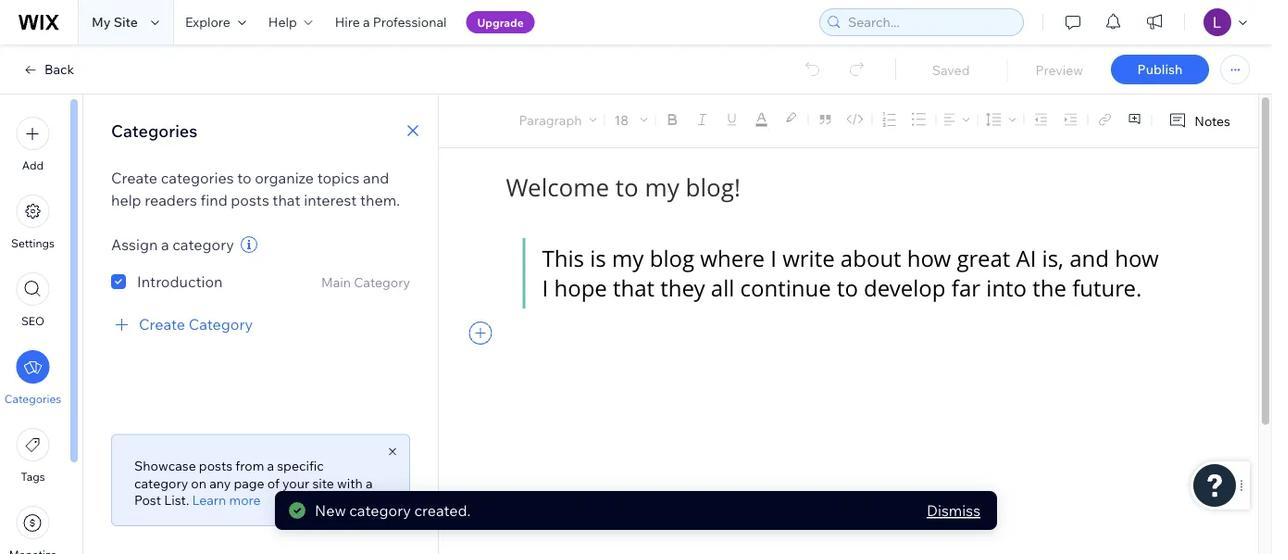 Task type: locate. For each thing, give the bounding box(es) containing it.
with
[[337, 475, 363, 491]]

0 horizontal spatial to
[[237, 169, 252, 187]]

write
[[783, 244, 835, 273]]

back button
[[22, 61, 74, 78]]

that right is
[[613, 273, 655, 303]]

category
[[354, 274, 410, 290], [189, 315, 253, 334]]

create down introduction option
[[139, 315, 185, 334]]

notes button
[[1162, 108, 1237, 133]]

categories up tags button
[[4, 392, 61, 406]]

to
[[237, 169, 252, 187], [837, 273, 859, 303]]

1 vertical spatial that
[[613, 273, 655, 303]]

more
[[229, 492, 261, 508]]

a right hire at the top of the page
[[363, 14, 370, 30]]

assign
[[111, 235, 158, 254]]

to inside create categories to organize topics and help readers find posts that interest them.
[[237, 169, 252, 187]]

great
[[957, 244, 1011, 273]]

how right the is,
[[1116, 244, 1160, 273]]

0 vertical spatial categories
[[111, 120, 198, 141]]

1 vertical spatial posts
[[199, 458, 233, 474]]

that
[[273, 191, 301, 209], [613, 273, 655, 303]]

i left hope
[[542, 273, 549, 303]]

category down showcase
[[134, 475, 188, 491]]

them.
[[360, 191, 400, 209]]

how
[[908, 244, 952, 273], [1116, 244, 1160, 273]]

posts
[[231, 191, 269, 209], [199, 458, 233, 474]]

settings
[[11, 236, 55, 250]]

about
[[841, 244, 902, 273]]

0 horizontal spatial how
[[908, 244, 952, 273]]

to left organize
[[237, 169, 252, 187]]

alert
[[275, 491, 998, 530]]

help
[[111, 191, 141, 209]]

a right assign
[[161, 235, 169, 254]]

and
[[363, 169, 389, 187], [1070, 244, 1110, 273]]

category right the main
[[354, 274, 410, 290]]

notes
[[1195, 113, 1231, 129]]

0 vertical spatial category
[[173, 235, 234, 254]]

showcase posts from a specific category on any page of your site with a post list.
[[134, 458, 373, 508]]

create inside create categories to organize topics and help readers find posts that interest them.
[[111, 169, 158, 187]]

topics
[[317, 169, 360, 187]]

0 horizontal spatial and
[[363, 169, 389, 187]]

Introduction checkbox
[[111, 271, 223, 293]]

learn more link
[[192, 492, 261, 509]]

0 vertical spatial that
[[273, 191, 301, 209]]

any
[[210, 475, 231, 491]]

find
[[201, 191, 228, 209]]

create inside "button"
[[139, 315, 185, 334]]

and right the is,
[[1070, 244, 1110, 273]]

to inside the this is my blog where i write about how great ai is, and how i hope that they all continue to develop far into the future.
[[837, 273, 859, 303]]

posts inside the showcase posts from a specific category on any page of your site with a post list.
[[199, 458, 233, 474]]

1 horizontal spatial that
[[613, 273, 655, 303]]

showcase
[[134, 458, 196, 474]]

categories up categories
[[111, 120, 198, 141]]

they
[[661, 273, 706, 303]]

1 vertical spatial category
[[189, 315, 253, 334]]

category for main category
[[354, 274, 410, 290]]

on
[[191, 475, 207, 491]]

hire a professional
[[335, 14, 447, 30]]

a
[[363, 14, 370, 30], [161, 235, 169, 254], [267, 458, 274, 474], [366, 475, 373, 491]]

created.
[[414, 501, 471, 520]]

category down 'with'
[[350, 501, 411, 520]]

create up the help
[[111, 169, 158, 187]]

category down introduction
[[189, 315, 253, 334]]

1 horizontal spatial and
[[1070, 244, 1110, 273]]

add
[[22, 158, 44, 172]]

1 vertical spatial category
[[134, 475, 188, 491]]

professional
[[373, 14, 447, 30]]

hope
[[554, 273, 608, 303]]

your
[[283, 475, 310, 491]]

introduction
[[137, 272, 223, 291]]

0 vertical spatial create
[[111, 169, 158, 187]]

create for create categories to organize topics and help readers find posts that interest them.
[[111, 169, 158, 187]]

i
[[771, 244, 777, 273], [542, 273, 549, 303]]

posts up any
[[199, 458, 233, 474]]

1 vertical spatial create
[[139, 315, 185, 334]]

2 how from the left
[[1116, 244, 1160, 273]]

Search... field
[[843, 9, 1018, 35]]

main category
[[322, 274, 410, 290]]

hire a professional link
[[324, 0, 458, 44]]

categories
[[111, 120, 198, 141], [4, 392, 61, 406]]

category inside create category "button"
[[189, 315, 253, 334]]

seo
[[21, 314, 45, 328]]

my
[[92, 14, 111, 30]]

2 vertical spatial category
[[350, 501, 411, 520]]

0 horizontal spatial categories
[[4, 392, 61, 406]]

menu
[[0, 106, 66, 554]]

add button
[[16, 117, 50, 172]]

create
[[111, 169, 158, 187], [139, 315, 185, 334]]

of
[[268, 475, 280, 491]]

1 horizontal spatial how
[[1116, 244, 1160, 273]]

category
[[173, 235, 234, 254], [134, 475, 188, 491], [350, 501, 411, 520]]

specific
[[277, 458, 324, 474]]

this is my blog where i write about how great ai is, and how i hope that they all continue to develop far into the future.
[[542, 244, 1165, 303]]

0 vertical spatial to
[[237, 169, 252, 187]]

0 horizontal spatial i
[[542, 273, 549, 303]]

create categories to organize topics and help readers find posts that interest them.
[[111, 169, 400, 209]]

far
[[952, 273, 981, 303]]

0 horizontal spatial category
[[189, 315, 253, 334]]

ai
[[1017, 244, 1037, 273]]

i left write
[[771, 244, 777, 273]]

a right 'with'
[[366, 475, 373, 491]]

category up introduction
[[173, 235, 234, 254]]

new category created.
[[315, 501, 471, 520]]

paragraph
[[519, 111, 582, 128]]

to right write
[[837, 273, 859, 303]]

that down organize
[[273, 191, 301, 209]]

and inside create categories to organize topics and help readers find posts that interest them.
[[363, 169, 389, 187]]

posts inside create categories to organize topics and help readers find posts that interest them.
[[231, 191, 269, 209]]

categories button
[[4, 350, 61, 406]]

list.
[[164, 492, 189, 508]]

0 horizontal spatial that
[[273, 191, 301, 209]]

category inside the showcase posts from a specific category on any page of your site with a post list.
[[134, 475, 188, 491]]

1 horizontal spatial category
[[354, 274, 410, 290]]

1 vertical spatial to
[[837, 273, 859, 303]]

that inside the this is my blog where i write about how great ai is, and how i hope that they all continue to develop far into the future.
[[613, 273, 655, 303]]

paragraph button
[[516, 107, 601, 132]]

upgrade button
[[466, 11, 535, 33]]

1 vertical spatial and
[[1070, 244, 1110, 273]]

how left far
[[908, 244, 952, 273]]

0 vertical spatial and
[[363, 169, 389, 187]]

from
[[236, 458, 264, 474]]

1 horizontal spatial i
[[771, 244, 777, 273]]

hire
[[335, 14, 360, 30]]

blog
[[650, 244, 695, 273]]

and up them.
[[363, 169, 389, 187]]

0 vertical spatial posts
[[231, 191, 269, 209]]

upgrade
[[478, 15, 524, 29]]

1 horizontal spatial to
[[837, 273, 859, 303]]

0 vertical spatial category
[[354, 274, 410, 290]]

learn
[[192, 492, 226, 508]]

the
[[1033, 273, 1067, 303]]

posts right find
[[231, 191, 269, 209]]

into
[[987, 273, 1028, 303]]



Task type: vqa. For each thing, say whether or not it's contained in the screenshot.
Live Stream related to Live Stream button
no



Task type: describe. For each thing, give the bounding box(es) containing it.
tags button
[[16, 428, 50, 484]]

menu containing add
[[0, 106, 66, 554]]

1 how from the left
[[908, 244, 952, 273]]

publish
[[1138, 61, 1183, 77]]

my site
[[92, 14, 138, 30]]

and inside the this is my blog where i write about how great ai is, and how i hope that they all continue to develop far into the future.
[[1070, 244, 1110, 273]]

page
[[234, 475, 265, 491]]

dismiss button
[[927, 499, 981, 522]]

tags
[[21, 470, 45, 484]]

1 horizontal spatial categories
[[111, 120, 198, 141]]

create category button
[[111, 313, 253, 335]]

category for create category
[[189, 315, 253, 334]]

future.
[[1073, 273, 1143, 303]]

category inside 'alert'
[[350, 501, 411, 520]]

categories
[[161, 169, 234, 187]]

help
[[269, 14, 297, 30]]

site
[[114, 14, 138, 30]]

new
[[315, 501, 346, 520]]

that inside create categories to organize topics and help readers find posts that interest them.
[[273, 191, 301, 209]]

this
[[542, 244, 585, 273]]

assign a category
[[111, 235, 234, 254]]

where
[[701, 244, 765, 273]]

develop
[[864, 273, 946, 303]]

1 vertical spatial categories
[[4, 392, 61, 406]]

interest
[[304, 191, 357, 209]]

settings button
[[11, 195, 55, 250]]

site
[[313, 475, 334, 491]]

continue
[[741, 273, 832, 303]]

post
[[134, 492, 161, 508]]

organize
[[255, 169, 314, 187]]

dismiss
[[927, 501, 981, 520]]

alert containing new category created.
[[275, 491, 998, 530]]

create category
[[139, 315, 253, 334]]

learn more
[[192, 492, 261, 508]]

all
[[711, 273, 735, 303]]

is
[[590, 244, 607, 273]]

a up the of on the left bottom
[[267, 458, 274, 474]]

main
[[322, 274, 351, 290]]

is,
[[1043, 244, 1064, 273]]

explore
[[185, 14, 231, 30]]

Add a Catchy Title text field
[[506, 171, 1179, 204]]

seo button
[[16, 272, 50, 328]]

my
[[612, 244, 644, 273]]

publish button
[[1112, 55, 1210, 84]]

back
[[44, 61, 74, 77]]

help button
[[257, 0, 324, 44]]

readers
[[145, 191, 197, 209]]

create for create category
[[139, 315, 185, 334]]



